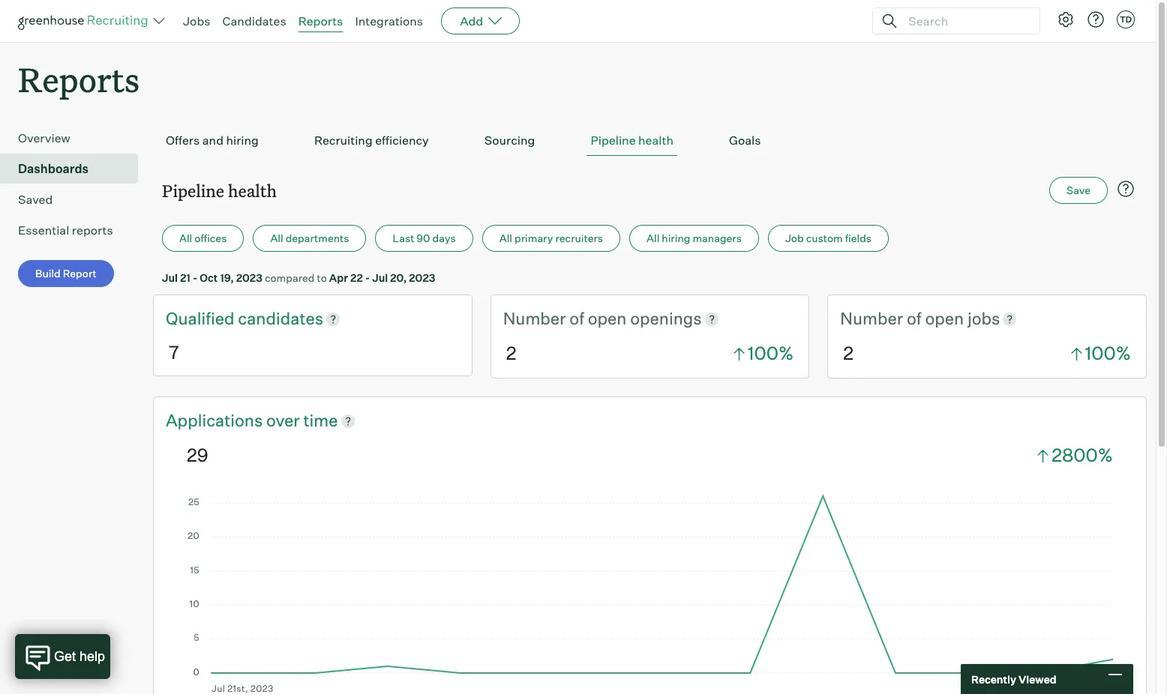 Task type: locate. For each thing, give the bounding box(es) containing it.
job
[[786, 232, 804, 245]]

jul
[[162, 272, 178, 285], [372, 272, 388, 285]]

1 vertical spatial hiring
[[662, 232, 691, 245]]

1 horizontal spatial number
[[841, 309, 904, 329]]

reports
[[298, 14, 343, 29], [18, 57, 140, 101]]

1 number of open from the left
[[503, 309, 631, 329]]

0 horizontal spatial number
[[503, 309, 566, 329]]

1 horizontal spatial hiring
[[662, 232, 691, 245]]

1 horizontal spatial pipeline
[[591, 133, 636, 148]]

2 for jobs
[[844, 343, 854, 365]]

hiring left managers
[[662, 232, 691, 245]]

jul left 21
[[162, 272, 178, 285]]

0 horizontal spatial -
[[193, 272, 198, 285]]

save button
[[1050, 177, 1108, 204]]

oct
[[200, 272, 218, 285]]

time link
[[304, 410, 338, 433]]

candidates
[[238, 309, 324, 329]]

0 horizontal spatial reports
[[18, 57, 140, 101]]

2023 right 20,
[[409, 272, 436, 285]]

health
[[639, 133, 674, 148], [228, 180, 277, 202]]

1 100% from the left
[[748, 343, 794, 365]]

and
[[202, 133, 224, 148]]

qualified link
[[166, 308, 238, 331]]

1 - from the left
[[193, 272, 198, 285]]

open left 'jobs'
[[926, 309, 964, 329]]

pipeline health button
[[587, 125, 678, 156]]

xychart image
[[187, 492, 1114, 695]]

1 horizontal spatial number of open
[[841, 309, 968, 329]]

of
[[570, 309, 585, 329], [907, 309, 922, 329]]

integrations
[[355, 14, 423, 29]]

0 horizontal spatial 2023
[[236, 272, 263, 285]]

reports link
[[298, 14, 343, 29]]

open
[[588, 309, 627, 329], [926, 309, 964, 329]]

0 horizontal spatial jul
[[162, 272, 178, 285]]

0 horizontal spatial 100%
[[748, 343, 794, 365]]

build
[[35, 267, 61, 280]]

0 horizontal spatial number of open
[[503, 309, 631, 329]]

7
[[169, 341, 179, 364]]

pipeline inside button
[[591, 133, 636, 148]]

0 horizontal spatial 2
[[506, 343, 517, 365]]

greenhouse recruiting image
[[18, 12, 153, 30]]

1 horizontal spatial jul
[[372, 272, 388, 285]]

4 all from the left
[[647, 232, 660, 245]]

2 100% from the left
[[1086, 343, 1132, 365]]

apr
[[329, 272, 348, 285]]

tab list
[[162, 125, 1138, 156]]

2 number from the left
[[841, 309, 904, 329]]

candidates link
[[223, 14, 286, 29]]

1 2 from the left
[[506, 343, 517, 365]]

open for jobs
[[926, 309, 964, 329]]

2 2023 from the left
[[409, 272, 436, 285]]

all left primary
[[500, 232, 513, 245]]

2 - from the left
[[365, 272, 370, 285]]

reports right candidates link
[[298, 14, 343, 29]]

job custom fields button
[[768, 225, 889, 252]]

goals
[[729, 133, 761, 148]]

of for jobs
[[907, 309, 922, 329]]

0 vertical spatial health
[[639, 133, 674, 148]]

1 horizontal spatial reports
[[298, 14, 343, 29]]

integrations link
[[355, 14, 423, 29]]

2 of from the left
[[907, 309, 922, 329]]

1 horizontal spatial 2023
[[409, 272, 436, 285]]

1 all from the left
[[179, 232, 192, 245]]

recently viewed
[[972, 674, 1057, 686]]

20,
[[390, 272, 407, 285]]

29
[[187, 444, 208, 467]]

1 of from the left
[[570, 309, 585, 329]]

jul left 20,
[[372, 272, 388, 285]]

- right 22
[[365, 272, 370, 285]]

0 vertical spatial pipeline
[[591, 133, 636, 148]]

of for openings
[[570, 309, 585, 329]]

0 horizontal spatial pipeline
[[162, 180, 224, 202]]

1 horizontal spatial health
[[639, 133, 674, 148]]

all for all departments
[[270, 232, 283, 245]]

all left the offices
[[179, 232, 192, 245]]

0 vertical spatial hiring
[[226, 133, 259, 148]]

add
[[460, 14, 483, 29]]

reports down the greenhouse recruiting image
[[18, 57, 140, 101]]

100% for openings
[[748, 343, 794, 365]]

90
[[417, 232, 430, 245]]

0 horizontal spatial open
[[588, 309, 627, 329]]

0 horizontal spatial of
[[570, 309, 585, 329]]

number of open
[[503, 309, 631, 329], [841, 309, 968, 329]]

over link
[[266, 410, 304, 433]]

all for all hiring managers
[[647, 232, 660, 245]]

1 horizontal spatial -
[[365, 272, 370, 285]]

dashboards
[[18, 161, 89, 176]]

open left openings
[[588, 309, 627, 329]]

1 vertical spatial reports
[[18, 57, 140, 101]]

0 horizontal spatial health
[[228, 180, 277, 202]]

offices
[[195, 232, 227, 245]]

td button
[[1114, 8, 1138, 32]]

efficiency
[[375, 133, 429, 148]]

2 number of open from the left
[[841, 309, 968, 329]]

1 horizontal spatial 2
[[844, 343, 854, 365]]

2
[[506, 343, 517, 365], [844, 343, 854, 365]]

fields
[[846, 232, 872, 245]]

pipeline health
[[591, 133, 674, 148], [162, 180, 277, 202]]

number
[[503, 309, 566, 329], [841, 309, 904, 329]]

0 horizontal spatial pipeline health
[[162, 180, 277, 202]]

- right 21
[[193, 272, 198, 285]]

all inside button
[[500, 232, 513, 245]]

applications
[[166, 410, 263, 431]]

100%
[[748, 343, 794, 365], [1086, 343, 1132, 365]]

1 open from the left
[[588, 309, 627, 329]]

1 horizontal spatial open
[[926, 309, 964, 329]]

essential reports link
[[18, 222, 132, 240]]

number of open for jobs
[[841, 309, 968, 329]]

hiring right and
[[226, 133, 259, 148]]

1 horizontal spatial pipeline health
[[591, 133, 674, 148]]

save
[[1067, 184, 1091, 197]]

0 horizontal spatial hiring
[[226, 133, 259, 148]]

2 open from the left
[[926, 309, 964, 329]]

all offices
[[179, 232, 227, 245]]

all left managers
[[647, 232, 660, 245]]

td button
[[1117, 11, 1135, 29]]

all hiring managers button
[[630, 225, 759, 252]]

1 number from the left
[[503, 309, 566, 329]]

2023
[[236, 272, 263, 285], [409, 272, 436, 285]]

all
[[179, 232, 192, 245], [270, 232, 283, 245], [500, 232, 513, 245], [647, 232, 660, 245]]

all departments button
[[253, 225, 367, 252]]

days
[[433, 232, 456, 245]]

2023 right 19,
[[236, 272, 263, 285]]

all for all primary recruiters
[[500, 232, 513, 245]]

all left departments
[[270, 232, 283, 245]]

-
[[193, 272, 198, 285], [365, 272, 370, 285]]

configure image
[[1057, 11, 1075, 29]]

1 horizontal spatial of
[[907, 309, 922, 329]]

dashboards link
[[18, 160, 132, 178]]

1 jul from the left
[[162, 272, 178, 285]]

to
[[317, 272, 327, 285]]

pipeline
[[591, 133, 636, 148], [162, 180, 224, 202]]

22
[[350, 272, 363, 285]]

recruiting efficiency button
[[311, 125, 433, 156]]

all primary recruiters button
[[482, 225, 621, 252]]

last 90 days button
[[376, 225, 473, 252]]

2 2 from the left
[[844, 343, 854, 365]]

overview link
[[18, 129, 132, 147]]

2 all from the left
[[270, 232, 283, 245]]

health inside button
[[639, 133, 674, 148]]

2800%
[[1052, 444, 1114, 467]]

0 vertical spatial pipeline health
[[591, 133, 674, 148]]

over
[[266, 410, 300, 431]]

1 horizontal spatial 100%
[[1086, 343, 1132, 365]]

offers and hiring
[[166, 133, 259, 148]]

number of open for openings
[[503, 309, 631, 329]]

3 all from the left
[[500, 232, 513, 245]]

pipeline health inside button
[[591, 133, 674, 148]]



Task type: describe. For each thing, give the bounding box(es) containing it.
hiring inside tab list
[[226, 133, 259, 148]]

number for jobs
[[841, 309, 904, 329]]

report
[[63, 267, 97, 280]]

all for all offices
[[179, 232, 192, 245]]

job custom fields
[[786, 232, 872, 245]]

overview
[[18, 131, 70, 146]]

all departments
[[270, 232, 349, 245]]

recruiters
[[556, 232, 603, 245]]

custom
[[806, 232, 843, 245]]

primary
[[515, 232, 553, 245]]

sourcing
[[485, 133, 535, 148]]

openings
[[631, 309, 702, 329]]

goals button
[[726, 125, 765, 156]]

2 for openings
[[506, 343, 517, 365]]

all offices button
[[162, 225, 244, 252]]

build report button
[[18, 261, 114, 288]]

compared
[[265, 272, 315, 285]]

last 90 days
[[393, 232, 456, 245]]

reports
[[72, 223, 113, 238]]

jul 21 - oct 19, 2023 compared to apr 22 - jul 20, 2023
[[162, 272, 436, 285]]

faq image
[[1117, 180, 1135, 198]]

1 vertical spatial health
[[228, 180, 277, 202]]

100% for jobs
[[1086, 343, 1132, 365]]

offers and hiring button
[[162, 125, 263, 156]]

qualified
[[166, 309, 238, 329]]

21
[[180, 272, 191, 285]]

essential
[[18, 223, 69, 238]]

last
[[393, 232, 414, 245]]

departments
[[286, 232, 349, 245]]

recently
[[972, 674, 1017, 686]]

1 2023 from the left
[[236, 272, 263, 285]]

add button
[[441, 8, 520, 35]]

sourcing button
[[481, 125, 539, 156]]

candidates link
[[238, 308, 324, 331]]

offers
[[166, 133, 200, 148]]

0 vertical spatial reports
[[298, 14, 343, 29]]

1 vertical spatial pipeline health
[[162, 180, 277, 202]]

open for openings
[[588, 309, 627, 329]]

jobs
[[968, 309, 1001, 329]]

Search text field
[[905, 10, 1027, 32]]

number for openings
[[503, 309, 566, 329]]

19,
[[220, 272, 234, 285]]

managers
[[693, 232, 742, 245]]

applications link
[[166, 410, 266, 433]]

recruiting
[[314, 133, 373, 148]]

jobs
[[183, 14, 211, 29]]

all primary recruiters
[[500, 232, 603, 245]]

time
[[304, 410, 338, 431]]

essential reports
[[18, 223, 113, 238]]

2 jul from the left
[[372, 272, 388, 285]]

saved link
[[18, 191, 132, 209]]

viewed
[[1019, 674, 1057, 686]]

recruiting efficiency
[[314, 133, 429, 148]]

build report
[[35, 267, 97, 280]]

td
[[1120, 14, 1133, 25]]

saved
[[18, 192, 53, 207]]

applications over
[[166, 410, 304, 431]]

1 vertical spatial pipeline
[[162, 180, 224, 202]]

tab list containing offers and hiring
[[162, 125, 1138, 156]]

jobs link
[[183, 14, 211, 29]]

all hiring managers
[[647, 232, 742, 245]]

candidates
[[223, 14, 286, 29]]



Task type: vqa. For each thing, say whether or not it's contained in the screenshot.
Number of open
yes



